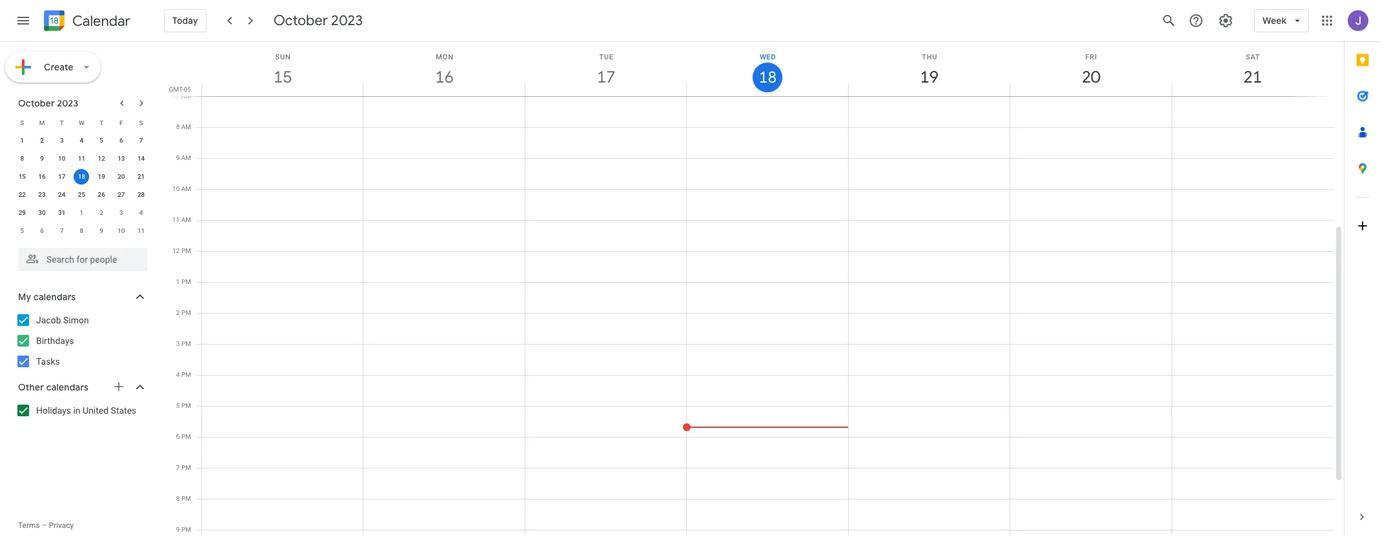 Task type: locate. For each thing, give the bounding box(es) containing it.
23
[[38, 191, 46, 198]]

2 down 26 element
[[100, 209, 103, 216]]

pm up 1 pm
[[181, 247, 191, 254]]

0 vertical spatial 19
[[919, 66, 938, 88]]

pm up 7 pm
[[181, 433, 191, 440]]

18 down 11 element
[[78, 173, 85, 180]]

pm up 2 pm
[[181, 278, 191, 285]]

2 row from the top
[[12, 132, 151, 150]]

jacob
[[36, 315, 61, 325]]

s left "m"
[[20, 119, 24, 126]]

1 horizontal spatial 12
[[173, 247, 180, 254]]

2 vertical spatial 1
[[176, 278, 180, 285]]

18 cell
[[72, 168, 92, 186]]

6 inside november 6 element
[[40, 227, 44, 234]]

1 row from the top
[[12, 114, 151, 132]]

20 down fri
[[1081, 66, 1099, 88]]

october 2023 up 'sun'
[[273, 12, 363, 30]]

4 up the 5 pm
[[176, 371, 180, 378]]

2 horizontal spatial 10
[[172, 185, 180, 192]]

1 vertical spatial 4
[[139, 209, 143, 216]]

2 horizontal spatial 3
[[176, 340, 180, 347]]

7 for 7 pm
[[176, 464, 180, 471]]

calendar element
[[41, 8, 130, 36]]

7 for 7 am
[[176, 92, 180, 99]]

6 row from the top
[[12, 204, 151, 222]]

5 up '12' element
[[100, 137, 103, 144]]

0 horizontal spatial 17
[[58, 173, 65, 180]]

0 vertical spatial 20
[[1081, 66, 1099, 88]]

0 vertical spatial 11
[[78, 155, 85, 162]]

17 column header
[[525, 42, 687, 96]]

21 inside 'column header'
[[1243, 66, 1261, 88]]

20 down 13 element
[[118, 173, 125, 180]]

10 for november 10 element
[[118, 227, 125, 234]]

2 horizontal spatial 4
[[176, 371, 180, 378]]

pm for 12 pm
[[181, 247, 191, 254]]

4 inside grid
[[176, 371, 180, 378]]

wed
[[760, 53, 776, 61]]

other calendars
[[18, 381, 88, 393]]

1 up 15 element
[[20, 137, 24, 144]]

17 element
[[54, 169, 70, 185]]

10
[[58, 155, 65, 162], [172, 185, 180, 192], [118, 227, 125, 234]]

united
[[83, 405, 109, 416]]

0 horizontal spatial 19
[[98, 173, 105, 180]]

pm down 2 pm
[[181, 340, 191, 347]]

2 down "m"
[[40, 137, 44, 144]]

7 pm from the top
[[181, 433, 191, 440]]

3 am from the top
[[181, 154, 191, 161]]

1 vertical spatial calendars
[[46, 381, 88, 393]]

my calendars button
[[3, 287, 160, 307]]

19 inside column header
[[919, 66, 938, 88]]

1 vertical spatial 17
[[58, 173, 65, 180]]

0 horizontal spatial t
[[60, 119, 64, 126]]

0 horizontal spatial october 2023
[[18, 97, 78, 109]]

20 element
[[114, 169, 129, 185]]

0 vertical spatial 1
[[20, 137, 24, 144]]

calendars inside the other calendars dropdown button
[[46, 381, 88, 393]]

t left f at top
[[99, 119, 103, 126]]

terms – privacy
[[18, 521, 74, 530]]

0 horizontal spatial 12
[[98, 155, 105, 162]]

october up 'sun'
[[273, 12, 328, 30]]

24
[[58, 191, 65, 198]]

1 horizontal spatial 2
[[100, 209, 103, 216]]

9 pm
[[176, 526, 191, 533]]

28 element
[[133, 187, 149, 203]]

am up 8 am
[[181, 92, 191, 99]]

1
[[20, 137, 24, 144], [80, 209, 83, 216], [176, 278, 180, 285]]

1 horizontal spatial 17
[[596, 66, 615, 88]]

19 down '12' element
[[98, 173, 105, 180]]

19 inside october 2023 grid
[[98, 173, 105, 180]]

4 am from the top
[[181, 185, 191, 192]]

pm down 8 pm
[[181, 526, 191, 533]]

row containing 15
[[12, 168, 151, 186]]

17 down 'tue'
[[596, 66, 615, 88]]

row
[[12, 114, 151, 132], [12, 132, 151, 150], [12, 150, 151, 168], [12, 168, 151, 186], [12, 186, 151, 204], [12, 204, 151, 222], [12, 222, 151, 240]]

11 up 18, today element
[[78, 155, 85, 162]]

9 down november 2 element
[[100, 227, 103, 234]]

2 vertical spatial 10
[[118, 227, 125, 234]]

tab list
[[1345, 42, 1380, 499]]

row down w
[[12, 132, 151, 150]]

2 horizontal spatial 6
[[176, 433, 180, 440]]

privacy
[[49, 521, 74, 530]]

0 vertical spatial 2
[[40, 137, 44, 144]]

7 down 31 element
[[60, 227, 64, 234]]

1 horizontal spatial 11
[[137, 227, 145, 234]]

calendars inside my calendars dropdown button
[[33, 291, 76, 303]]

7 for november 7 element on the top of the page
[[60, 227, 64, 234]]

row down november 1 element
[[12, 222, 151, 240]]

9 down 8 pm
[[176, 526, 180, 533]]

6 up 7 pm
[[176, 433, 180, 440]]

row containing 29
[[12, 204, 151, 222]]

6 down f at top
[[119, 137, 123, 144]]

1 horizontal spatial october
[[273, 12, 328, 30]]

11
[[78, 155, 85, 162], [172, 216, 180, 223], [137, 227, 145, 234]]

21 column header
[[1171, 42, 1334, 96]]

2 horizontal spatial 2
[[176, 309, 180, 316]]

7 left 05
[[176, 92, 180, 99]]

calendars up in
[[46, 381, 88, 393]]

row group
[[12, 132, 151, 240]]

0 vertical spatial 15
[[273, 66, 291, 88]]

0 horizontal spatial 2023
[[57, 97, 78, 109]]

november 9 element
[[94, 223, 109, 239]]

1 horizontal spatial 20
[[1081, 66, 1099, 88]]

1 horizontal spatial t
[[99, 119, 103, 126]]

1 vertical spatial 18
[[78, 173, 85, 180]]

6 pm from the top
[[181, 402, 191, 409]]

29 element
[[14, 205, 30, 221]]

1 am from the top
[[181, 92, 191, 99]]

0 vertical spatial 17
[[596, 66, 615, 88]]

1 vertical spatial 6
[[40, 227, 44, 234]]

1 horizontal spatial 1
[[80, 209, 83, 216]]

1 vertical spatial 1
[[80, 209, 83, 216]]

row up 25
[[12, 168, 151, 186]]

15 link
[[268, 63, 298, 92]]

2 horizontal spatial 5
[[176, 402, 180, 409]]

row containing s
[[12, 114, 151, 132]]

None search field
[[0, 243, 160, 271]]

1 horizontal spatial october 2023
[[273, 12, 363, 30]]

5 up 6 pm
[[176, 402, 180, 409]]

16 up 23
[[38, 173, 46, 180]]

7
[[176, 92, 180, 99], [139, 137, 143, 144], [60, 227, 64, 234], [176, 464, 180, 471]]

1 horizontal spatial 18
[[758, 67, 776, 88]]

gmt-
[[169, 86, 184, 93]]

6 down 30 element
[[40, 227, 44, 234]]

2 vertical spatial 2
[[176, 309, 180, 316]]

0 vertical spatial 10
[[58, 155, 65, 162]]

0 vertical spatial calendars
[[33, 291, 76, 303]]

8 down 7 pm
[[176, 495, 180, 502]]

add other calendars image
[[112, 380, 125, 393]]

2023
[[331, 12, 363, 30], [57, 97, 78, 109]]

21
[[1243, 66, 1261, 88], [137, 173, 145, 180]]

2 up 3 pm
[[176, 309, 180, 316]]

2 am from the top
[[181, 123, 191, 130]]

1 horizontal spatial 2023
[[331, 12, 363, 30]]

2 horizontal spatial 1
[[176, 278, 180, 285]]

am up 12 pm
[[181, 216, 191, 223]]

3 down 27 'element'
[[119, 209, 123, 216]]

0 horizontal spatial 18
[[78, 173, 85, 180]]

am down 9 am
[[181, 185, 191, 192]]

pm down 4 pm
[[181, 402, 191, 409]]

1 horizontal spatial 3
[[119, 209, 123, 216]]

12
[[98, 155, 105, 162], [173, 247, 180, 254]]

5
[[100, 137, 103, 144], [20, 227, 24, 234], [176, 402, 180, 409]]

2 vertical spatial 6
[[176, 433, 180, 440]]

12 for 12 pm
[[173, 247, 180, 254]]

1 vertical spatial 12
[[173, 247, 180, 254]]

17
[[596, 66, 615, 88], [58, 173, 65, 180]]

11 for 11 element
[[78, 155, 85, 162]]

11 element
[[74, 151, 89, 167]]

holidays in united states
[[36, 405, 136, 416]]

am up 9 am
[[181, 123, 191, 130]]

15 inside row group
[[18, 173, 26, 180]]

3 pm from the top
[[181, 309, 191, 316]]

7 down 6 pm
[[176, 464, 180, 471]]

am
[[181, 92, 191, 99], [181, 123, 191, 130], [181, 154, 191, 161], [181, 185, 191, 192], [181, 216, 191, 223]]

10 pm from the top
[[181, 526, 191, 533]]

4 down w
[[80, 137, 83, 144]]

1 horizontal spatial s
[[139, 119, 143, 126]]

2 inside grid
[[176, 309, 180, 316]]

10 up the 11 am
[[172, 185, 180, 192]]

1 vertical spatial 5
[[20, 227, 24, 234]]

3 down 2 pm
[[176, 340, 180, 347]]

6 for november 6 element
[[40, 227, 44, 234]]

am for 8 am
[[181, 123, 191, 130]]

0 vertical spatial 18
[[758, 67, 776, 88]]

0 vertical spatial 12
[[98, 155, 105, 162]]

0 horizontal spatial 16
[[38, 173, 46, 180]]

5 for 5 pm
[[176, 402, 180, 409]]

pm down 6 pm
[[181, 464, 191, 471]]

7 up the '14' at top left
[[139, 137, 143, 144]]

1 s from the left
[[20, 119, 24, 126]]

0 horizontal spatial 11
[[78, 155, 85, 162]]

10 up 17 element
[[58, 155, 65, 162]]

october
[[273, 12, 328, 30], [18, 97, 55, 109]]

16 inside row group
[[38, 173, 46, 180]]

9 for 9 am
[[176, 154, 180, 161]]

1 horizontal spatial 6
[[119, 137, 123, 144]]

states
[[111, 405, 136, 416]]

16
[[434, 66, 453, 88], [38, 173, 46, 180]]

17 down 10 element at the top
[[58, 173, 65, 180]]

october up "m"
[[18, 97, 55, 109]]

1 horizontal spatial 21
[[1243, 66, 1261, 88]]

s right f at top
[[139, 119, 143, 126]]

1 inside grid
[[176, 278, 180, 285]]

1 vertical spatial 20
[[118, 173, 125, 180]]

5 row from the top
[[12, 186, 151, 204]]

2 pm from the top
[[181, 278, 191, 285]]

calendars
[[33, 291, 76, 303], [46, 381, 88, 393]]

8 pm from the top
[[181, 464, 191, 471]]

27
[[118, 191, 125, 198]]

1 horizontal spatial 16
[[434, 66, 453, 88]]

pm up 3 pm
[[181, 309, 191, 316]]

20
[[1081, 66, 1099, 88], [118, 173, 125, 180]]

0 horizontal spatial s
[[20, 119, 24, 126]]

4 down 28 element
[[139, 209, 143, 216]]

0 horizontal spatial 15
[[18, 173, 26, 180]]

row up 18, today element
[[12, 150, 151, 168]]

1 pm
[[176, 278, 191, 285]]

31 element
[[54, 205, 70, 221]]

1 for 1 pm
[[176, 278, 180, 285]]

30 element
[[34, 205, 50, 221]]

3 row from the top
[[12, 150, 151, 168]]

grid
[[165, 42, 1344, 535]]

8
[[176, 123, 180, 130], [20, 155, 24, 162], [80, 227, 83, 234], [176, 495, 180, 502]]

november 7 element
[[54, 223, 70, 239]]

1 horizontal spatial 15
[[273, 66, 291, 88]]

row containing 22
[[12, 186, 151, 204]]

7 row from the top
[[12, 222, 151, 240]]

19 down the thu
[[919, 66, 938, 88]]

20 link
[[1076, 63, 1106, 92]]

row down 18, today element
[[12, 186, 151, 204]]

11 down 10 am
[[172, 216, 180, 223]]

4 pm
[[176, 371, 191, 378]]

4 inside november 4 element
[[139, 209, 143, 216]]

19 link
[[915, 63, 944, 92]]

november 10 element
[[114, 223, 129, 239]]

9 for november 9 element
[[100, 227, 103, 234]]

1 vertical spatial 11
[[172, 216, 180, 223]]

pm down 7 pm
[[181, 495, 191, 502]]

0 vertical spatial 16
[[434, 66, 453, 88]]

26
[[98, 191, 105, 198]]

t left w
[[60, 119, 64, 126]]

0 horizontal spatial 21
[[137, 173, 145, 180]]

19
[[919, 66, 938, 88], [98, 173, 105, 180]]

in
[[73, 405, 80, 416]]

2 horizontal spatial 11
[[172, 216, 180, 223]]

jacob simon
[[36, 315, 89, 325]]

1 horizontal spatial 10
[[118, 227, 125, 234]]

11 down november 4 element on the top left
[[137, 227, 145, 234]]

0 vertical spatial 3
[[60, 137, 64, 144]]

5 inside "element"
[[20, 227, 24, 234]]

5 inside grid
[[176, 402, 180, 409]]

5 pm from the top
[[181, 371, 191, 378]]

3 inside grid
[[176, 340, 180, 347]]

1 pm from the top
[[181, 247, 191, 254]]

pm
[[181, 247, 191, 254], [181, 278, 191, 285], [181, 309, 191, 316], [181, 340, 191, 347], [181, 371, 191, 378], [181, 402, 191, 409], [181, 433, 191, 440], [181, 464, 191, 471], [181, 495, 191, 502], [181, 526, 191, 533]]

0 vertical spatial october
[[273, 12, 328, 30]]

1 horizontal spatial 5
[[100, 137, 103, 144]]

2 vertical spatial 3
[[176, 340, 180, 347]]

0 vertical spatial 21
[[1243, 66, 1261, 88]]

2 vertical spatial 11
[[137, 227, 145, 234]]

21 element
[[133, 169, 149, 185]]

1 vertical spatial 2
[[100, 209, 103, 216]]

november 5 element
[[14, 223, 30, 239]]

other
[[18, 381, 44, 393]]

row up november 8 element
[[12, 204, 151, 222]]

1 down 25 element
[[80, 209, 83, 216]]

1 horizontal spatial 19
[[919, 66, 938, 88]]

am down 8 am
[[181, 154, 191, 161]]

sat 21
[[1243, 53, 1261, 88]]

15
[[273, 66, 291, 88], [18, 173, 26, 180]]

15 up the 22
[[18, 173, 26, 180]]

3 for 3 pm
[[176, 340, 180, 347]]

main drawer image
[[15, 13, 31, 28]]

9 up 10 am
[[176, 154, 180, 161]]

1 vertical spatial 19
[[98, 173, 105, 180]]

1 vertical spatial 10
[[172, 185, 180, 192]]

5 for november 5 "element"
[[20, 227, 24, 234]]

0 vertical spatial 4
[[80, 137, 83, 144]]

18 inside cell
[[78, 173, 85, 180]]

6
[[119, 137, 123, 144], [40, 227, 44, 234], [176, 433, 180, 440]]

8 up 9 am
[[176, 123, 180, 130]]

0 horizontal spatial 20
[[118, 173, 125, 180]]

16 down mon
[[434, 66, 453, 88]]

15 down 'sun'
[[273, 66, 291, 88]]

1 vertical spatial october
[[18, 97, 55, 109]]

november 6 element
[[34, 223, 50, 239]]

0 horizontal spatial 10
[[58, 155, 65, 162]]

am for 10 am
[[181, 185, 191, 192]]

9
[[176, 154, 180, 161], [40, 155, 44, 162], [100, 227, 103, 234], [176, 526, 180, 533]]

4 pm from the top
[[181, 340, 191, 347]]

10 down 'november 3' element
[[118, 227, 125, 234]]

am for 9 am
[[181, 154, 191, 161]]

4 row from the top
[[12, 168, 151, 186]]

18 column header
[[686, 42, 849, 96]]

12 down the 11 am
[[173, 247, 180, 254]]

0 horizontal spatial 5
[[20, 227, 24, 234]]

my
[[18, 291, 31, 303]]

1 vertical spatial 15
[[18, 173, 26, 180]]

5 down "29" element
[[20, 227, 24, 234]]

pm for 2 pm
[[181, 309, 191, 316]]

3 up 10 element at the top
[[60, 137, 64, 144]]

18
[[758, 67, 776, 88], [78, 173, 85, 180]]

row containing 8
[[12, 150, 151, 168]]

16 element
[[34, 169, 50, 185]]

8 down november 1 element
[[80, 227, 83, 234]]

8 for 8 pm
[[176, 495, 180, 502]]

1 vertical spatial 16
[[38, 173, 46, 180]]

fri
[[1085, 53, 1097, 61]]

other calendars button
[[3, 377, 160, 398]]

15 element
[[14, 169, 30, 185]]

12 inside october 2023 grid
[[98, 155, 105, 162]]

1 vertical spatial 3
[[119, 209, 123, 216]]

8 inside november 8 element
[[80, 227, 83, 234]]

create
[[44, 61, 74, 73]]

calendars up the jacob
[[33, 291, 76, 303]]

10 inside grid
[[172, 185, 180, 192]]

t
[[60, 119, 64, 126], [99, 119, 103, 126]]

1 down 12 pm
[[176, 278, 180, 285]]

29
[[18, 209, 26, 216]]

calendar
[[72, 12, 130, 30]]

11 for november 11 element
[[137, 227, 145, 234]]

october 2023
[[273, 12, 363, 30], [18, 97, 78, 109]]

0 horizontal spatial 6
[[40, 227, 44, 234]]

21 down 14 element
[[137, 173, 145, 180]]

1 vertical spatial 21
[[137, 173, 145, 180]]

16 inside mon 16
[[434, 66, 453, 88]]

wed 18
[[758, 53, 776, 88]]

2 vertical spatial 4
[[176, 371, 180, 378]]

1 t from the left
[[60, 119, 64, 126]]

terms
[[18, 521, 40, 530]]

row up 11 element
[[12, 114, 151, 132]]

pm for 3 pm
[[181, 340, 191, 347]]

1 horizontal spatial 4
[[139, 209, 143, 216]]

12 up 19 element
[[98, 155, 105, 162]]

settings menu image
[[1218, 13, 1234, 28]]

2 vertical spatial 5
[[176, 402, 180, 409]]

october 2023 up "m"
[[18, 97, 78, 109]]

18 down wed in the top of the page
[[758, 67, 776, 88]]

21 down the "sat"
[[1243, 66, 1261, 88]]

pm for 1 pm
[[181, 278, 191, 285]]

20 inside grid
[[118, 173, 125, 180]]

pm up the 5 pm
[[181, 371, 191, 378]]

25 element
[[74, 187, 89, 203]]

14 element
[[133, 151, 149, 167]]

9 pm from the top
[[181, 495, 191, 502]]

5 am from the top
[[181, 216, 191, 223]]

6 pm
[[176, 433, 191, 440]]



Task type: describe. For each thing, give the bounding box(es) containing it.
2 s from the left
[[139, 119, 143, 126]]

november 1 element
[[74, 205, 89, 221]]

10 am
[[172, 185, 191, 192]]

8 am
[[176, 123, 191, 130]]

today
[[172, 15, 198, 26]]

–
[[42, 521, 47, 530]]

12 for 12
[[98, 155, 105, 162]]

20 inside column header
[[1081, 66, 1099, 88]]

19 element
[[94, 169, 109, 185]]

20 column header
[[1010, 42, 1172, 96]]

2 for 2 pm
[[176, 309, 180, 316]]

15 column header
[[201, 42, 364, 96]]

fri 20
[[1081, 53, 1099, 88]]

today button
[[164, 5, 206, 36]]

pm for 8 pm
[[181, 495, 191, 502]]

17 link
[[591, 63, 621, 92]]

05
[[184, 86, 191, 93]]

3 pm
[[176, 340, 191, 347]]

row group containing 1
[[12, 132, 151, 240]]

thu 19
[[919, 53, 938, 88]]

0 horizontal spatial 1
[[20, 137, 24, 144]]

4 for 4 pm
[[176, 371, 180, 378]]

Search for people text field
[[26, 248, 139, 271]]

9 am
[[176, 154, 191, 161]]

0 vertical spatial 6
[[119, 137, 123, 144]]

holidays
[[36, 405, 71, 416]]

18, today element
[[74, 169, 89, 185]]

7 pm
[[176, 464, 191, 471]]

13
[[118, 155, 125, 162]]

3 for 'november 3' element
[[119, 209, 123, 216]]

2 t from the left
[[99, 119, 103, 126]]

november 2 element
[[94, 205, 109, 221]]

november 11 element
[[133, 223, 149, 239]]

16 link
[[430, 63, 459, 92]]

0 horizontal spatial october
[[18, 97, 55, 109]]

5 pm
[[176, 402, 191, 409]]

row containing 1
[[12, 132, 151, 150]]

19 column header
[[848, 42, 1010, 96]]

tue 17
[[596, 53, 615, 88]]

14
[[137, 155, 145, 162]]

am for 7 am
[[181, 92, 191, 99]]

9 for 9 pm
[[176, 526, 180, 533]]

25
[[78, 191, 85, 198]]

21 link
[[1238, 63, 1268, 92]]

pm for 6 pm
[[181, 433, 191, 440]]

9 up '16' element
[[40, 155, 44, 162]]

8 pm
[[176, 495, 191, 502]]

22
[[18, 191, 26, 198]]

2 for november 2 element
[[100, 209, 103, 216]]

gmt-05
[[169, 86, 191, 93]]

am for 11 am
[[181, 216, 191, 223]]

2 pm
[[176, 309, 191, 316]]

create button
[[5, 52, 101, 83]]

8 up 15 element
[[20, 155, 24, 162]]

10 for 10 element at the top
[[58, 155, 65, 162]]

terms link
[[18, 521, 40, 530]]

11 for 11 am
[[172, 216, 180, 223]]

calendar heading
[[70, 12, 130, 30]]

26 element
[[94, 187, 109, 203]]

tasks
[[36, 356, 60, 367]]

calendars for my calendars
[[33, 291, 76, 303]]

7 am
[[176, 92, 191, 99]]

28
[[137, 191, 145, 198]]

simon
[[63, 315, 89, 325]]

15 inside "column header"
[[273, 66, 291, 88]]

november 3 element
[[114, 205, 129, 221]]

0 horizontal spatial 2
[[40, 137, 44, 144]]

pm for 7 pm
[[181, 464, 191, 471]]

1 vertical spatial october 2023
[[18, 97, 78, 109]]

24 element
[[54, 187, 70, 203]]

0 vertical spatial 2023
[[331, 12, 363, 30]]

6 for 6 pm
[[176, 433, 180, 440]]

grid containing 15
[[165, 42, 1344, 535]]

m
[[39, 119, 45, 126]]

row containing 5
[[12, 222, 151, 240]]

30
[[38, 209, 46, 216]]

22 element
[[14, 187, 30, 203]]

21 inside "element"
[[137, 173, 145, 180]]

31
[[58, 209, 65, 216]]

mon
[[436, 53, 454, 61]]

pm for 9 pm
[[181, 526, 191, 533]]

sun
[[275, 53, 291, 61]]

10 element
[[54, 151, 70, 167]]

8 for 8 am
[[176, 123, 180, 130]]

0 horizontal spatial 4
[[80, 137, 83, 144]]

f
[[119, 119, 123, 126]]

thu
[[922, 53, 937, 61]]

27 element
[[114, 187, 129, 203]]

18 link
[[753, 63, 783, 92]]

november 8 element
[[74, 223, 89, 239]]

week button
[[1254, 5, 1309, 36]]

4 for november 4 element on the top left
[[139, 209, 143, 216]]

w
[[79, 119, 84, 126]]

privacy link
[[49, 521, 74, 530]]

12 element
[[94, 151, 109, 167]]

tue
[[599, 53, 614, 61]]

1 for november 1 element
[[80, 209, 83, 216]]

12 pm
[[173, 247, 191, 254]]

november 4 element
[[133, 205, 149, 221]]

calendars for other calendars
[[46, 381, 88, 393]]

sun 15
[[273, 53, 291, 88]]

16 column header
[[363, 42, 525, 96]]

17 inside row group
[[58, 173, 65, 180]]

0 vertical spatial october 2023
[[273, 12, 363, 30]]

23 element
[[34, 187, 50, 203]]

0 vertical spatial 5
[[100, 137, 103, 144]]

my calendars
[[18, 291, 76, 303]]

13 element
[[114, 151, 129, 167]]

11 am
[[172, 216, 191, 223]]

10 for 10 am
[[172, 185, 180, 192]]

18 inside "wed 18"
[[758, 67, 776, 88]]

october 2023 grid
[[12, 114, 151, 240]]

week
[[1263, 15, 1286, 26]]

birthdays
[[36, 336, 74, 346]]

pm for 5 pm
[[181, 402, 191, 409]]

my calendars list
[[3, 310, 160, 372]]

pm for 4 pm
[[181, 371, 191, 378]]

17 inside column header
[[596, 66, 615, 88]]

0 horizontal spatial 3
[[60, 137, 64, 144]]

1 vertical spatial 2023
[[57, 97, 78, 109]]

8 for november 8 element
[[80, 227, 83, 234]]

sat
[[1246, 53, 1260, 61]]

mon 16
[[434, 53, 454, 88]]



Task type: vqa. For each thing, say whether or not it's contained in the screenshot.


